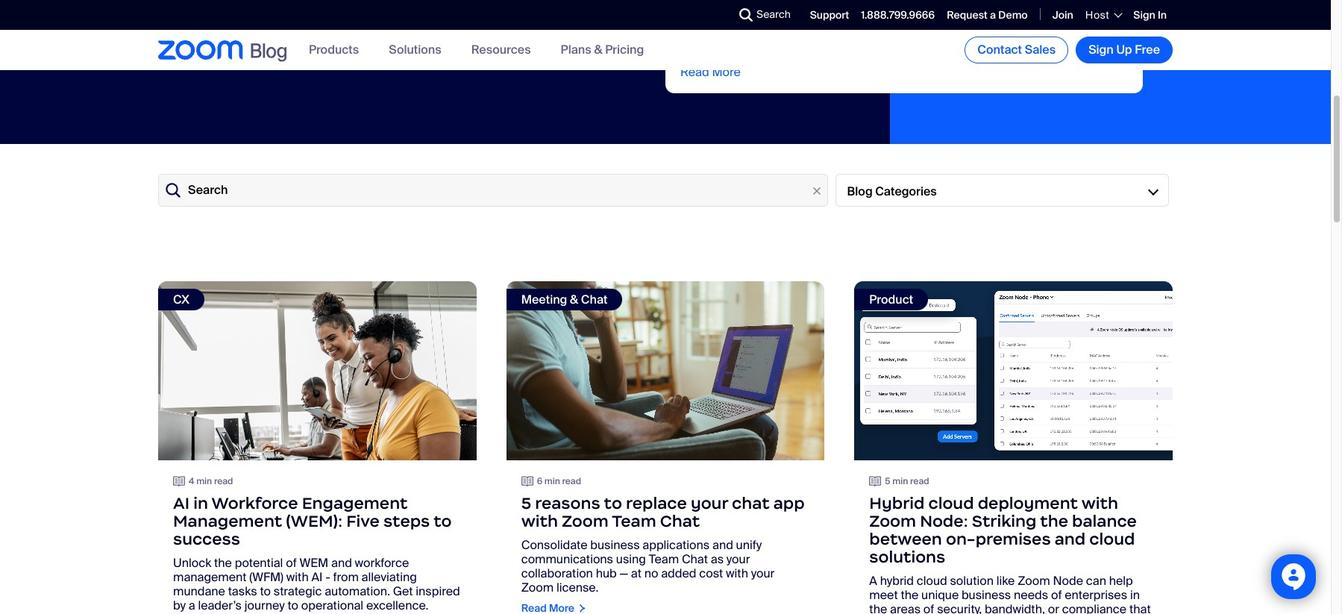 Task type: vqa. For each thing, say whether or not it's contained in the screenshot.
4 min read
yes



Task type: locate. For each thing, give the bounding box(es) containing it.
min for ai
[[196, 475, 212, 487]]

None search field
[[685, 3, 743, 27]]

4
[[189, 475, 194, 487]]

1 horizontal spatial a
[[990, 8, 996, 21]]

0 vertical spatial sign
[[1134, 8, 1155, 21]]

1 vertical spatial a
[[189, 598, 195, 613]]

chat left chat
[[660, 511, 700, 531]]

team down join link
[[1051, 29, 1082, 45]]

1 vertical spatial communications
[[521, 551, 613, 567]]

3 min from the left
[[545, 475, 560, 487]]

applications down support
[[802, 29, 869, 45]]

in right enterprises
[[1130, 587, 1140, 603]]

hub inside 5 reasons to replace your chat app with zoom team chat consolidate business applications and unify communications using team chat as your collaboration hub — at no added cost with your zoom license.
[[596, 566, 617, 581]]

5 left the reasons
[[521, 493, 531, 513]]

read up "hybrid"
[[910, 475, 929, 487]]

zoom node blog image image
[[855, 281, 1173, 460]]

0 vertical spatial using
[[1019, 29, 1049, 45]]

as inside 5 reasons to replace your chat app with zoom team chat consolidate business applications and unify communications using team chat as your collaboration hub — at no added cost with your zoom license.
[[711, 551, 724, 567]]

0 horizontal spatial business
[[590, 537, 640, 553]]

0 horizontal spatial hub
[[596, 566, 617, 581]]

0 vertical spatial a
[[990, 8, 996, 21]]

1 vertical spatial in
[[1130, 587, 1140, 603]]

0 horizontal spatial &
[[570, 292, 578, 307]]

consolidate inside consolidate business applications and unify communications using team chat as your collaboration hub — at no added cost with your zoom license. read more
[[680, 29, 747, 45]]

0 horizontal spatial consolidate
[[521, 537, 588, 553]]

collaboration up 'more'
[[707, 44, 779, 59]]

and inside hybrid cloud deployment with zoom node: striking the balance between on-premises and cloud solutions a hybrid cloud solution like zoom node can help meet the unique business needs of enterprises in the areas of security, bandwidth, or compliance th
[[1055, 529, 1086, 549]]

with inside consolidate business applications and unify communications using team chat as your collaboration hub — at no added cost with your zoom license. read more
[[912, 44, 934, 59]]

1 vertical spatial consolidate
[[521, 537, 588, 553]]

0 vertical spatial —
[[805, 44, 814, 59]]

1 vertical spatial sign
[[1089, 42, 1114, 57]]

with right deployment
[[1082, 493, 1118, 513]]

solutions
[[389, 42, 441, 58]]

ai down the 4
[[173, 493, 190, 513]]

join
[[1052, 8, 1074, 21]]

as
[[1113, 29, 1126, 45], [711, 551, 724, 567]]

0 horizontal spatial as
[[711, 551, 724, 567]]

0 horizontal spatial search
[[188, 182, 228, 198]]

unify down the 1.888.799.9666
[[895, 29, 921, 45]]

zoom
[[963, 44, 995, 59], [869, 511, 916, 531], [562, 511, 609, 531], [1018, 573, 1050, 589], [521, 580, 554, 595]]

pricing
[[605, 42, 644, 58]]

3 read from the left
[[562, 475, 581, 487]]

min up "hybrid"
[[893, 475, 908, 487]]

& right 'plans'
[[594, 42, 602, 58]]

deployment
[[978, 493, 1078, 513]]

1 vertical spatial added
[[661, 566, 696, 581]]

collaboration down the reasons
[[521, 566, 593, 581]]

cost inside 5 reasons to replace your chat app with zoom team chat consolidate business applications and unify communications using team chat as your collaboration hub — at no added cost with your zoom license.
[[699, 566, 723, 581]]

0 horizontal spatial a
[[189, 598, 195, 613]]

1 vertical spatial unify
[[736, 537, 762, 553]]

journey
[[244, 598, 285, 613]]

alleviating
[[362, 569, 417, 585]]

and down chat
[[712, 537, 733, 553]]

0 vertical spatial as
[[1113, 29, 1126, 45]]

1 horizontal spatial sign
[[1134, 8, 1155, 21]]

chat down host
[[1084, 29, 1111, 45]]

plans & pricing link
[[561, 42, 644, 58]]

0 horizontal spatial license.
[[556, 580, 599, 595]]

1 min from the left
[[196, 475, 212, 487]]

added
[[847, 44, 882, 59], [661, 566, 696, 581]]

1 vertical spatial business
[[590, 537, 640, 553]]

a right by
[[189, 598, 195, 613]]

1 vertical spatial team
[[612, 511, 656, 531]]

5 inside 5 reasons to replace your chat app with zoom team chat consolidate business applications and unify communications using team chat as your collaboration hub — at no added cost with your zoom license.
[[521, 493, 531, 513]]

cloud up the on-
[[929, 493, 974, 513]]

1 vertical spatial applications
[[643, 537, 710, 553]]

more
[[712, 64, 741, 79]]

of inside ai in workforce engagement management (wem): five steps to success unlock the potential of wem and workforce management (wfm) with ai - from alleviating mundane tasks to strategic automation. get inspired by a leader's journey to operational excellence.
[[286, 555, 297, 571]]

0 horizontal spatial min
[[196, 475, 212, 487]]

with down chat
[[726, 566, 748, 581]]

team down replace on the bottom of the page
[[649, 551, 679, 567]]

0 vertical spatial in
[[193, 493, 208, 513]]

min right 6
[[545, 475, 560, 487]]

host button
[[1085, 8, 1122, 22]]

consolidate
[[680, 29, 747, 45], [521, 537, 588, 553]]

0 horizontal spatial applications
[[643, 537, 710, 553]]

chat down replace on the bottom of the page
[[682, 551, 708, 567]]

5 for reasons
[[521, 493, 531, 513]]

1 horizontal spatial hub
[[781, 44, 802, 59]]

hub
[[781, 44, 802, 59], [596, 566, 617, 581]]

license. inside consolidate business applications and unify communications using team chat as your collaboration hub — at no added cost with your zoom license. read more
[[998, 44, 1040, 59]]

business inside hybrid cloud deployment with zoom node: striking the balance between on-premises and cloud solutions a hybrid cloud solution like zoom node can help meet the unique business needs of enterprises in the areas of security, bandwidth, or compliance th
[[962, 587, 1011, 603]]

1 vertical spatial at
[[631, 566, 642, 581]]

read more link
[[680, 64, 741, 79]]

1 vertical spatial 5
[[521, 493, 531, 513]]

of right areas
[[924, 601, 934, 614]]

5 reasons to replace your chat app with zoom team chat consolidate business applications and unify communications using team chat as your collaboration hub — at no added cost with your zoom license.
[[521, 493, 805, 595]]

with left the -
[[286, 569, 309, 585]]

1 horizontal spatial applications
[[802, 29, 869, 45]]

0 vertical spatial unify
[[895, 29, 921, 45]]

1 horizontal spatial &
[[594, 42, 602, 58]]

1 horizontal spatial collaboration
[[707, 44, 779, 59]]

— inside 5 reasons to replace your chat app with zoom team chat consolidate business applications and unify communications using team chat as your collaboration hub — at no added cost with your zoom license.
[[620, 566, 628, 581]]

0 horizontal spatial in
[[193, 493, 208, 513]]

in inside hybrid cloud deployment with zoom node: striking the balance between on-premises and cloud solutions a hybrid cloud solution like zoom node can help meet the unique business needs of enterprises in the areas of security, bandwidth, or compliance th
[[1130, 587, 1140, 603]]

1 vertical spatial license.
[[556, 580, 599, 595]]

0 horizontal spatial ai
[[173, 493, 190, 513]]

0 vertical spatial consolidate
[[680, 29, 747, 45]]

1 vertical spatial no
[[644, 566, 658, 581]]

using down replace on the bottom of the page
[[616, 551, 646, 567]]

min
[[196, 475, 212, 487], [893, 475, 908, 487], [545, 475, 560, 487]]

0 horizontal spatial at
[[631, 566, 642, 581]]

meet
[[869, 587, 898, 603]]

join link
[[1052, 8, 1074, 21]]

sign left in
[[1134, 8, 1155, 21]]

wem
[[300, 555, 328, 571]]

1 vertical spatial —
[[620, 566, 628, 581]]

1 horizontal spatial cost
[[885, 44, 909, 59]]

applications
[[802, 29, 869, 45], [643, 537, 710, 553]]

at inside consolidate business applications and unify communications using team chat as your collaboration hub — at no added cost with your zoom license. read more
[[817, 44, 827, 59]]

1 horizontal spatial unify
[[895, 29, 921, 45]]

2 horizontal spatial min
[[893, 475, 908, 487]]

between
[[869, 529, 942, 549]]

—
[[805, 44, 814, 59], [620, 566, 628, 581]]

1 horizontal spatial using
[[1019, 29, 1049, 45]]

no
[[830, 44, 844, 59], [644, 566, 658, 581]]

your
[[680, 44, 704, 59], [937, 44, 960, 59], [691, 493, 728, 513], [727, 551, 750, 567], [751, 566, 775, 581]]

hub inside consolidate business applications and unify communications using team chat as your collaboration hub — at no added cost with your zoom license. read more
[[781, 44, 802, 59]]

or
[[1048, 601, 1059, 614]]

license. inside 5 reasons to replace your chat app with zoom team chat consolidate business applications and unify communications using team chat as your collaboration hub — at no added cost with your zoom license.
[[556, 580, 599, 595]]

1 horizontal spatial 5
[[885, 475, 891, 487]]

meeting
[[521, 292, 567, 307]]

needs
[[1014, 587, 1048, 603]]

using down demo
[[1019, 29, 1049, 45]]

0 vertical spatial business
[[750, 29, 799, 45]]

1 horizontal spatial ai
[[311, 569, 323, 585]]

0 vertical spatial collaboration
[[707, 44, 779, 59]]

at down replace on the bottom of the page
[[631, 566, 642, 581]]

operational
[[301, 598, 363, 613]]

Search text field
[[158, 174, 828, 207]]

business down replace on the bottom of the page
[[590, 537, 640, 553]]

0 vertical spatial team
[[1051, 29, 1082, 45]]

up
[[1116, 42, 1132, 57]]

1 read from the left
[[214, 475, 233, 487]]

0 vertical spatial cost
[[885, 44, 909, 59]]

steps
[[383, 511, 430, 531]]

zoom inside consolidate business applications and unify communications using team chat as your collaboration hub — at no added cost with your zoom license. read more
[[963, 44, 995, 59]]

of left wem
[[286, 555, 297, 571]]

on-
[[946, 529, 976, 549]]

at down support
[[817, 44, 827, 59]]

0 horizontal spatial using
[[616, 551, 646, 567]]

search image
[[739, 8, 753, 22]]

node:
[[920, 511, 968, 531]]

ai left the -
[[311, 569, 323, 585]]

chat
[[1084, 29, 1111, 45], [581, 292, 608, 307], [660, 511, 700, 531], [682, 551, 708, 567]]

communications down the reasons
[[521, 551, 613, 567]]

at inside 5 reasons to replace your chat app with zoom team chat consolidate business applications and unify communications using team chat as your collaboration hub — at no added cost with your zoom license.
[[631, 566, 642, 581]]

1 vertical spatial using
[[616, 551, 646, 567]]

business
[[750, 29, 799, 45], [590, 537, 640, 553], [962, 587, 1011, 603]]

read
[[680, 64, 709, 79]]

2 horizontal spatial read
[[910, 475, 929, 487]]

1 horizontal spatial communications
[[924, 29, 1016, 45]]

0 vertical spatial applications
[[802, 29, 869, 45]]

0 vertical spatial 5
[[885, 475, 891, 487]]

no down support
[[830, 44, 844, 59]]

&
[[594, 42, 602, 58], [570, 292, 578, 307]]

5 up "hybrid"
[[885, 475, 891, 487]]

0 horizontal spatial —
[[620, 566, 628, 581]]

areas
[[890, 601, 921, 614]]

2 horizontal spatial business
[[962, 587, 1011, 603]]

free
[[1135, 42, 1160, 57]]

sign left up
[[1089, 42, 1114, 57]]

communications inside 5 reasons to replace your chat app with zoom team chat consolidate business applications and unify communications using team chat as your collaboration hub — at no added cost with your zoom license.
[[521, 551, 613, 567]]

chat right meeting
[[581, 292, 608, 307]]

1 vertical spatial &
[[570, 292, 578, 307]]

request
[[947, 8, 988, 21]]

& for meeting
[[570, 292, 578, 307]]

consolidate down the reasons
[[521, 537, 588, 553]]

0 horizontal spatial no
[[644, 566, 658, 581]]

0 horizontal spatial collaboration
[[521, 566, 593, 581]]

read right the 4
[[214, 475, 233, 487]]

0 horizontal spatial added
[[661, 566, 696, 581]]

added inside consolidate business applications and unify communications using team chat as your collaboration hub — at no added cost with your zoom license. read more
[[847, 44, 882, 59]]

0 vertical spatial added
[[847, 44, 882, 59]]

of right needs
[[1051, 587, 1062, 603]]

a inside ai in workforce engagement management (wem): five steps to success unlock the potential of wem and workforce management (wfm) with ai - from alleviating mundane tasks to strategic automation. get inspired by a leader's journey to operational excellence.
[[189, 598, 195, 613]]

no down replace on the bottom of the page
[[644, 566, 658, 581]]

consolidate inside 5 reasons to replace your chat app with zoom team chat consolidate business applications and unify communications using team chat as your collaboration hub — at no added cost with your zoom license.
[[521, 537, 588, 553]]

0 horizontal spatial sign
[[1089, 42, 1114, 57]]

the
[[1040, 511, 1068, 531], [214, 555, 232, 571], [901, 587, 919, 603], [869, 601, 887, 614]]

chat inside consolidate business applications and unify communications using team chat as your collaboration hub — at no added cost with your zoom license. read more
[[1084, 29, 1111, 45]]

ai in workforce engagement management (wem): five steps to success image
[[158, 281, 476, 460]]

1 horizontal spatial at
[[817, 44, 827, 59]]

consolidate up read more link
[[680, 29, 747, 45]]

request a demo
[[947, 8, 1028, 21]]

leader's
[[198, 598, 242, 613]]

team right the reasons
[[612, 511, 656, 531]]

management
[[173, 511, 282, 531]]

search image
[[739, 8, 753, 22]]

2 read from the left
[[910, 475, 929, 487]]

and right the -
[[331, 555, 352, 571]]

0 horizontal spatial cost
[[699, 566, 723, 581]]

using
[[1019, 29, 1049, 45], [616, 551, 646, 567]]

min right the 4
[[196, 475, 212, 487]]

sign in link
[[1134, 8, 1167, 21]]

1 vertical spatial cost
[[699, 566, 723, 581]]

business down search icon
[[750, 29, 799, 45]]

and down 1.888.799.9666 link
[[872, 29, 892, 45]]

4 min read
[[189, 475, 233, 487]]

a left demo
[[990, 8, 996, 21]]

cloud down solutions
[[917, 573, 947, 589]]

communications down "request"
[[924, 29, 1016, 45]]

and up the node
[[1055, 529, 1086, 549]]

blog categories
[[847, 183, 937, 199]]

0 vertical spatial license.
[[998, 44, 1040, 59]]

plans
[[561, 42, 591, 58]]

sign for sign up free
[[1089, 42, 1114, 57]]

added down replace on the bottom of the page
[[661, 566, 696, 581]]

0 vertical spatial no
[[830, 44, 844, 59]]

to right journey
[[288, 598, 298, 613]]

2 vertical spatial cloud
[[917, 573, 947, 589]]

to right "steps" at the left of page
[[434, 511, 452, 531]]

cloud up help
[[1090, 529, 1135, 549]]

2 vertical spatial team
[[649, 551, 679, 567]]

1 horizontal spatial —
[[805, 44, 814, 59]]

& right meeting
[[570, 292, 578, 307]]

unify inside consolidate business applications and unify communications using team chat as your collaboration hub — at no added cost with your zoom license. read more
[[895, 29, 921, 45]]

2 vertical spatial business
[[962, 587, 1011, 603]]

0 vertical spatial communications
[[924, 29, 1016, 45]]

2 min from the left
[[893, 475, 908, 487]]

added down 1.888.799.9666 link
[[847, 44, 882, 59]]

0 vertical spatial at
[[817, 44, 827, 59]]

0 horizontal spatial unify
[[736, 537, 762, 553]]

solutions button
[[389, 42, 441, 58]]

0 vertical spatial hub
[[781, 44, 802, 59]]

get
[[393, 583, 413, 599]]

from
[[333, 569, 359, 585]]

0 vertical spatial &
[[594, 42, 602, 58]]

1 horizontal spatial search
[[757, 7, 791, 21]]

potential
[[235, 555, 283, 571]]

0 horizontal spatial read
[[214, 475, 233, 487]]

to left replace on the bottom of the page
[[604, 493, 622, 513]]

in inside ai in workforce engagement management (wem): five steps to success unlock the potential of wem and workforce management (wfm) with ai - from alleviating mundane tasks to strategic automation. get inspired by a leader's journey to operational excellence.
[[193, 493, 208, 513]]

business inside consolidate business applications and unify communications using team chat as your collaboration hub — at no added cost with your zoom license. read more
[[750, 29, 799, 45]]

workforce
[[355, 555, 409, 571]]

with down the 1.888.799.9666
[[912, 44, 934, 59]]

1 horizontal spatial business
[[750, 29, 799, 45]]

the down success
[[214, 555, 232, 571]]

1 horizontal spatial in
[[1130, 587, 1140, 603]]

can
[[1086, 573, 1106, 589]]

1 horizontal spatial added
[[847, 44, 882, 59]]

cx
[[173, 292, 189, 307]]

with down 6
[[521, 511, 558, 531]]

1 vertical spatial hub
[[596, 566, 617, 581]]

1 horizontal spatial read
[[562, 475, 581, 487]]

5 for min
[[885, 475, 891, 487]]

applications down replace on the bottom of the page
[[643, 537, 710, 553]]

business left needs
[[962, 587, 1011, 603]]

excellence.
[[366, 598, 429, 613]]

in
[[193, 493, 208, 513], [1130, 587, 1140, 603]]

1 horizontal spatial as
[[1113, 29, 1126, 45]]

and inside consolidate business applications and unify communications using team chat as your collaboration hub — at no added cost with your zoom license. read more
[[872, 29, 892, 45]]

0 horizontal spatial of
[[286, 555, 297, 571]]

1 horizontal spatial no
[[830, 44, 844, 59]]

1 vertical spatial as
[[711, 551, 724, 567]]

1 horizontal spatial license.
[[998, 44, 1040, 59]]

resources
[[471, 42, 531, 58]]

sales
[[1025, 42, 1056, 57]]

unify down chat
[[736, 537, 762, 553]]

in down the 4
[[193, 493, 208, 513]]

help
[[1109, 573, 1133, 589]]

read up the reasons
[[562, 475, 581, 487]]

0 horizontal spatial 5
[[521, 493, 531, 513]]



Task type: describe. For each thing, give the bounding box(es) containing it.
bandwidth,
[[985, 601, 1045, 614]]

(wfm)
[[249, 569, 284, 585]]

-
[[325, 569, 330, 585]]

plans & pricing
[[561, 42, 644, 58]]

request a demo link
[[947, 8, 1028, 21]]

min for hybrid
[[893, 475, 908, 487]]

hybrid
[[869, 493, 925, 513]]

workforce
[[211, 493, 298, 513]]

mundane
[[173, 583, 225, 599]]

tasks
[[228, 583, 257, 599]]

consolidate business applications and unify communications using team chat as your collaboration hub — at no added cost with your zoom license. read more
[[680, 29, 1126, 79]]

applications inside consolidate business applications and unify communications using team chat as your collaboration hub — at no added cost with your zoom license. read more
[[802, 29, 869, 45]]

with inside ai in workforce engagement management (wem): five steps to success unlock the potential of wem and workforce management (wfm) with ai - from alleviating mundane tasks to strategic automation. get inspired by a leader's journey to operational excellence.
[[286, 569, 309, 585]]

zoom team chat image
[[506, 281, 825, 460]]

0 vertical spatial cloud
[[929, 493, 974, 513]]

contact
[[978, 42, 1022, 57]]

chat
[[732, 493, 770, 513]]

1 horizontal spatial of
[[924, 601, 934, 614]]

added inside 5 reasons to replace your chat app with zoom team chat consolidate business applications and unify communications using team chat as your collaboration hub — at no added cost with your zoom license.
[[661, 566, 696, 581]]

support
[[810, 8, 849, 21]]

zoom logo image
[[158, 40, 243, 60]]

2 horizontal spatial of
[[1051, 587, 1062, 603]]

business inside 5 reasons to replace your chat app with zoom team chat consolidate business applications and unify communications using team chat as your collaboration hub — at no added cost with your zoom license.
[[590, 537, 640, 553]]

automation.
[[325, 583, 390, 599]]

the right the striking
[[1040, 511, 1068, 531]]

the left areas
[[869, 601, 887, 614]]

strategic
[[274, 583, 322, 599]]

no inside consolidate business applications and unify communications using team chat as your collaboration hub — at no added cost with your zoom license. read more
[[830, 44, 844, 59]]

the inside ai in workforce engagement management (wem): five steps to success unlock the potential of wem and workforce management (wfm) with ai - from alleviating mundane tasks to strategic automation. get inspired by a leader's journey to operational excellence.
[[214, 555, 232, 571]]

1 vertical spatial cloud
[[1090, 529, 1135, 549]]

collaboration inside 5 reasons to replace your chat app with zoom team chat consolidate business applications and unify communications using team chat as your collaboration hub — at no added cost with your zoom license.
[[521, 566, 593, 581]]

1.888.799.9666
[[861, 8, 935, 21]]

0 vertical spatial ai
[[173, 493, 190, 513]]

read for cloud
[[910, 475, 929, 487]]

striking
[[972, 511, 1037, 531]]

in
[[1158, 8, 1167, 21]]

contact sales
[[978, 42, 1056, 57]]

engagement
[[302, 493, 408, 513]]

clear search image
[[808, 183, 825, 199]]

management
[[173, 569, 247, 585]]

as inside consolidate business applications and unify communications using team chat as your collaboration hub — at no added cost with your zoom license. read more
[[1113, 29, 1126, 45]]

and inside 5 reasons to replace your chat app with zoom team chat consolidate business applications and unify communications using team chat as your collaboration hub — at no added cost with your zoom license.
[[712, 537, 733, 553]]

— inside consolidate business applications and unify communications using team chat as your collaboration hub — at no added cost with your zoom license. read more
[[805, 44, 814, 59]]

solution
[[950, 573, 994, 589]]

the right meet
[[901, 587, 919, 603]]

inspired
[[416, 583, 460, 599]]

to right tasks
[[260, 583, 271, 599]]

unique
[[921, 587, 959, 603]]

1 vertical spatial search
[[188, 182, 228, 198]]

to inside 5 reasons to replace your chat app with zoom team chat consolidate business applications and unify communications using team chat as your collaboration hub — at no added cost with your zoom license.
[[604, 493, 622, 513]]

ai in workforce engagement management (wem): five steps to success unlock the potential of wem and workforce management (wfm) with ai - from alleviating mundane tasks to strategic automation. get inspired by a leader's journey to operational excellence.
[[173, 493, 460, 613]]

host
[[1085, 8, 1110, 22]]

enterprises
[[1065, 587, 1127, 603]]

categories
[[875, 183, 937, 199]]

hybrid cloud deployment with zoom node: striking the balance between on-premises and cloud solutions a hybrid cloud solution like zoom node can help meet the unique business needs of enterprises in the areas of security, bandwidth, or compliance th
[[869, 493, 1151, 614]]

premises
[[976, 529, 1051, 549]]

contact sales link
[[965, 37, 1069, 63]]

using inside consolidate business applications and unify communications using team chat as your collaboration hub — at no added cost with your zoom license. read more
[[1019, 29, 1049, 45]]

1 vertical spatial ai
[[311, 569, 323, 585]]

unlock
[[173, 555, 211, 571]]

blog
[[847, 183, 873, 199]]

support link
[[810, 8, 849, 21]]

and inside ai in workforce engagement management (wem): five steps to success unlock the potential of wem and workforce management (wfm) with ai - from alleviating mundane tasks to strategic automation. get inspired by a leader's journey to operational excellence.
[[331, 555, 352, 571]]

cost inside consolidate business applications and unify communications using team chat as your collaboration hub — at no added cost with your zoom license. read more
[[885, 44, 909, 59]]

like
[[997, 573, 1015, 589]]

sign up free link
[[1076, 37, 1173, 63]]

read for in
[[214, 475, 233, 487]]

five
[[346, 511, 380, 531]]

node
[[1053, 573, 1083, 589]]

hybrid
[[880, 573, 914, 589]]

resources button
[[471, 42, 531, 58]]

no inside 5 reasons to replace your chat app with zoom team chat consolidate business applications and unify communications using team chat as your collaboration hub — at no added cost with your zoom license.
[[644, 566, 658, 581]]

products
[[309, 42, 359, 58]]

logo blog.svg image
[[251, 40, 286, 63]]

0 vertical spatial search
[[757, 7, 791, 21]]

blog categories button
[[835, 174, 1169, 207]]

5 min read
[[885, 475, 929, 487]]

by
[[173, 598, 186, 613]]

sign for sign in
[[1134, 8, 1155, 21]]

security,
[[937, 601, 982, 614]]

6 min read
[[537, 475, 581, 487]]

success
[[173, 529, 240, 549]]

reasons
[[535, 493, 600, 513]]

balance
[[1072, 511, 1137, 531]]

sign in
[[1134, 8, 1167, 21]]

product
[[869, 292, 913, 307]]

communications inside consolidate business applications and unify communications using team chat as your collaboration hub — at no added cost with your zoom license. read more
[[924, 29, 1016, 45]]

solutions
[[869, 547, 946, 567]]

meeting & chat
[[521, 292, 608, 307]]

collaboration inside consolidate business applications and unify communications using team chat as your collaboration hub — at no added cost with your zoom license. read more
[[707, 44, 779, 59]]

products button
[[309, 42, 359, 58]]

using inside 5 reasons to replace your chat app with zoom team chat consolidate business applications and unify communications using team chat as your collaboration hub — at no added cost with your zoom license.
[[616, 551, 646, 567]]

unify inside 5 reasons to replace your chat app with zoom team chat consolidate business applications and unify communications using team chat as your collaboration hub — at no added cost with your zoom license.
[[736, 537, 762, 553]]

& for plans
[[594, 42, 602, 58]]

demo
[[998, 8, 1028, 21]]

replace
[[626, 493, 687, 513]]

(wem):
[[286, 511, 343, 531]]

a
[[869, 573, 877, 589]]

app
[[773, 493, 805, 513]]

with inside hybrid cloud deployment with zoom node: striking the balance between on-premises and cloud solutions a hybrid cloud solution like zoom node can help meet the unique business needs of enterprises in the areas of security, bandwidth, or compliance th
[[1082, 493, 1118, 513]]

compliance
[[1062, 601, 1127, 614]]

applications inside 5 reasons to replace your chat app with zoom team chat consolidate business applications and unify communications using team chat as your collaboration hub — at no added cost with your zoom license.
[[643, 537, 710, 553]]

team inside consolidate business applications and unify communications using team chat as your collaboration hub — at no added cost with your zoom license. read more
[[1051, 29, 1082, 45]]

1.888.799.9666 link
[[861, 8, 935, 21]]



